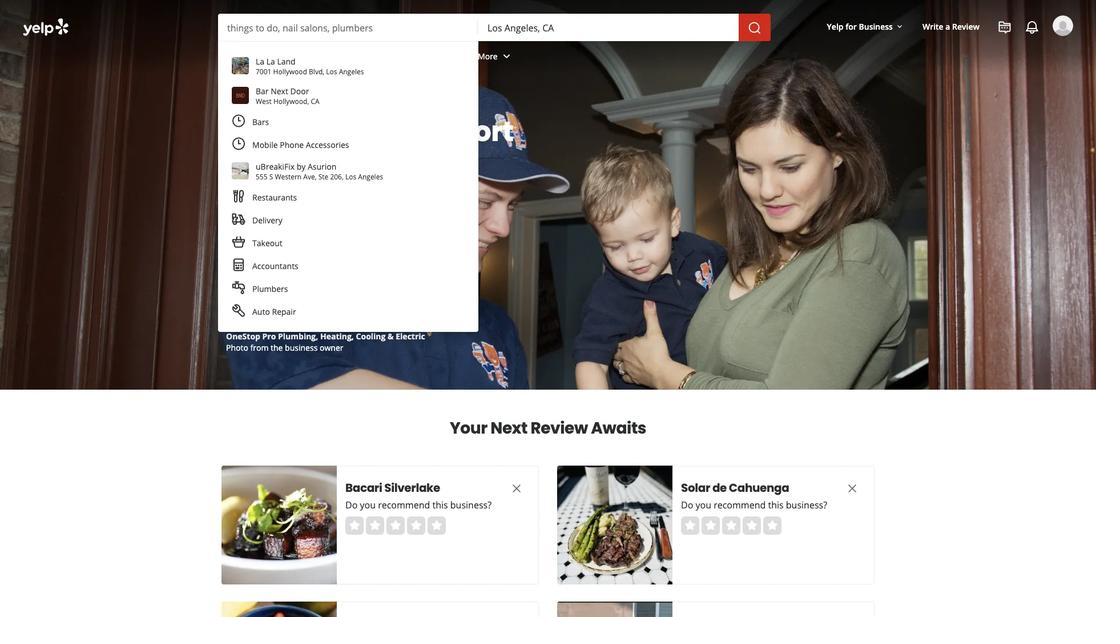 Task type: describe. For each thing, give the bounding box(es) containing it.
ca
[[311, 96, 320, 106]]

accountants
[[253, 260, 299, 271]]

owner inside onestop pro plumbing, heating, cooling & electric photo from the business owner
[[320, 342, 344, 353]]

accountants link
[[225, 254, 472, 277]]

do for bacari silverlake
[[346, 499, 358, 511]]

(no rating) image for silverlake
[[346, 516, 446, 535]]

rating element for de
[[682, 516, 782, 535]]

hvac link
[[249, 161, 330, 189]]

hollywood
[[273, 67, 307, 76]]

mobile phone accessories link
[[225, 133, 472, 156]]

yelp
[[828, 21, 844, 32]]

user actions element
[[818, 14, 1090, 85]]

blvd,
[[309, 67, 325, 76]]

western
[[275, 172, 302, 181]]

notifications image
[[1026, 21, 1040, 34]]

up
[[308, 112, 345, 151]]

delivery
[[253, 215, 283, 225]]

206,
[[330, 172, 344, 181]]

business inside onestop pro plumbing, heating, cooling & electric photo from the business owner
[[285, 342, 318, 353]]

angeles inside ubreakifix by asurion 555 s western ave, ste 206, los angeles
[[358, 172, 383, 181]]

business
[[860, 21, 893, 32]]

do you recommend this business? for de
[[682, 499, 828, 511]]

for
[[846, 21, 857, 32]]

dismiss card image
[[510, 482, 524, 495]]

s
[[269, 172, 273, 181]]

from inside onestop pro plumbing, heating, cooling & electric photo from the business owner
[[251, 342, 269, 353]]

none field the near
[[488, 21, 730, 34]]

the for up
[[351, 112, 397, 151]]

auto
[[253, 306, 270, 317]]

bars
[[253, 116, 269, 127]]

explore banner section banner
[[0, 0, 1097, 390]]

24 accountants v2 image
[[232, 258, 246, 272]]

2 la from the left
[[267, 56, 275, 67]]

  text field inside search field
[[227, 21, 470, 34]]

none search field containing yelp for business
[[0, 0, 1097, 350]]

bar
[[256, 85, 269, 96]]

your
[[450, 416, 488, 439]]

24 search v2 image
[[267, 168, 281, 182]]

angeles inside la la land 7001 hollywood blvd, los angeles
[[339, 67, 364, 76]]

24 chevron down v2 image
[[273, 49, 286, 63]]

dial up the comfort
[[249, 112, 514, 151]]

do for solar de cahuenga
[[682, 499, 694, 511]]

los inside la la land 7001 hollywood blvd, los angeles
[[326, 67, 337, 76]]

onestop pro plumbing, heating, cooling & electric photo from the business owner
[[226, 331, 425, 353]]

1 vertical spatial restaurants link
[[225, 186, 472, 209]]

0 vertical spatial restaurants link
[[217, 41, 295, 74]]

heating,
[[320, 331, 354, 341]]

do you recommend this business? for silverlake
[[346, 499, 492, 511]]

restaurants inside business categories element
[[226, 51, 270, 61]]

cooling
[[356, 331, 386, 341]]

de
[[713, 480, 727, 496]]

24 auto repair v2 image
[[232, 304, 246, 317]]

land
[[277, 56, 296, 67]]

24 food v2 image
[[232, 189, 246, 203]]

silverlake
[[385, 480, 440, 496]]

plumbers link
[[225, 277, 472, 300]]

ubreakifix by asurion 555 s western ave, ste 206, los angeles
[[256, 161, 383, 181]]

yelp for business button
[[823, 16, 909, 37]]

Find text field
[[227, 21, 470, 34]]

review for a
[[953, 21, 980, 32]]

bob b. image
[[1053, 15, 1074, 36]]

&
[[388, 331, 394, 341]]

mobile phone accessories
[[253, 139, 349, 150]]

24 plumbers v2 image
[[232, 281, 246, 294]]

bacari silverlake
[[346, 480, 440, 496]]

this for bacari silverlake
[[433, 499, 448, 511]]

photo of roy's plumbing image
[[558, 602, 673, 617]]

business? for solar de cahuenga
[[787, 499, 828, 511]]

by
[[297, 161, 306, 172]]

onestop pro plumbing, heating, cooling & electric link
[[226, 331, 425, 341]]

mobile
[[253, 139, 278, 150]]

a
[[946, 21, 951, 32]]

auto repair link
[[225, 300, 472, 323]]

onestop
[[226, 331, 260, 341]]

awaits
[[591, 416, 647, 439]]

photo inside onestop pro plumbing, heating, cooling & electric photo from the business owner
[[226, 342, 248, 353]]

ste
[[319, 172, 329, 181]]



Task type: locate. For each thing, give the bounding box(es) containing it.
recommend for de
[[714, 499, 766, 511]]

2 business? from the left
[[787, 499, 828, 511]]

recommend
[[378, 499, 430, 511], [714, 499, 766, 511]]

do you recommend this business? down bacari silverlake link
[[346, 499, 492, 511]]

review inside user actions element
[[953, 21, 980, 32]]

la left land
[[267, 56, 275, 67]]

takeout link
[[225, 231, 472, 254]]

1 la from the left
[[256, 56, 265, 67]]

1 horizontal spatial this
[[769, 499, 784, 511]]

0 horizontal spatial do
[[346, 499, 358, 511]]

angeles right blvd,
[[339, 67, 364, 76]]

24 chevron down v2 image
[[500, 49, 514, 63]]

write
[[923, 21, 944, 32]]

24 clock v2 image
[[232, 137, 246, 150]]

2 rating element from the left
[[682, 516, 782, 535]]

restaurants link up bar
[[217, 41, 295, 74]]

hvac
[[286, 168, 311, 181]]

dismiss card image
[[846, 482, 860, 495]]

los right blvd,
[[326, 67, 337, 76]]

cahuenga
[[729, 480, 790, 496]]

1 horizontal spatial (no rating) image
[[682, 516, 782, 535]]

more
[[478, 51, 498, 61]]

1 recommend from the left
[[378, 499, 430, 511]]

recommend down solar de cahuenga
[[714, 499, 766, 511]]

1 rating element from the left
[[346, 516, 446, 535]]

Near text field
[[488, 21, 730, 34]]

you
[[360, 499, 376, 511], [696, 499, 712, 511]]

search image
[[748, 21, 762, 35]]

1 horizontal spatial los
[[346, 172, 357, 181]]

1 vertical spatial next
[[491, 416, 528, 439]]

business categories element
[[217, 41, 1074, 74]]

los inside ubreakifix by asurion 555 s western ave, ste 206, los angeles
[[346, 172, 357, 181]]

la left 24 chevron down v2 image
[[256, 56, 265, 67]]

write a review
[[923, 21, 980, 32]]

asurion
[[308, 161, 337, 172]]

projects image
[[999, 21, 1012, 34]]

accessories
[[306, 139, 349, 150]]

the
[[351, 112, 397, 151], [271, 342, 283, 353], [271, 342, 283, 353]]

la la land 7001 hollywood blvd, los angeles
[[256, 56, 364, 76]]

photo
[[226, 342, 248, 353], [226, 342, 248, 353]]

more link
[[469, 41, 523, 74]]

1 horizontal spatial rating element
[[682, 516, 782, 535]]

ubreakifix
[[256, 161, 295, 172]]

next
[[271, 85, 288, 96], [491, 416, 528, 439]]

solar
[[682, 480, 711, 496]]

from
[[251, 342, 269, 353], [251, 342, 269, 353]]

business? down bacari silverlake link
[[451, 499, 492, 511]]

this down bacari silverlake link
[[433, 499, 448, 511]]

None search field
[[218, 14, 774, 41]]

business? down cahuenga
[[787, 499, 828, 511]]

0 vertical spatial los
[[326, 67, 337, 76]]

bar next door west hollywood, ca
[[256, 85, 320, 106]]

angeles
[[339, 67, 364, 76], [358, 172, 383, 181]]

do down the bacari
[[346, 499, 358, 511]]

(no rating) image for de
[[682, 516, 782, 535]]

solar de cahuenga
[[682, 480, 790, 496]]

24 clock v2 image
[[232, 114, 246, 128]]

do down solar
[[682, 499, 694, 511]]

1 this from the left
[[433, 499, 448, 511]]

1 (no rating) image from the left
[[346, 516, 446, 535]]

next inside bar next door west hollywood, ca
[[271, 85, 288, 96]]

plumbing,
[[278, 331, 318, 341]]

yelp for business
[[828, 21, 893, 32]]

rating element down bacari silverlake
[[346, 516, 446, 535]]

24 shopping v2 image
[[232, 235, 246, 249]]

business?
[[451, 499, 492, 511], [787, 499, 828, 511]]

rating element for silverlake
[[346, 516, 446, 535]]

photo of bacari silverlake image
[[222, 466, 337, 584]]

(no rating) image down solar de cahuenga
[[682, 516, 782, 535]]

la
[[256, 56, 265, 67], [267, 56, 275, 67]]

write a review link
[[919, 16, 985, 37]]

0 horizontal spatial (no rating) image
[[346, 516, 446, 535]]

pro
[[263, 331, 276, 341]]

this down cahuenga
[[769, 499, 784, 511]]

photo from the business owner
[[226, 342, 344, 353]]

los
[[326, 67, 337, 76], [346, 172, 357, 181]]

dial
[[249, 112, 303, 151]]

solar de cahuenga link
[[682, 480, 824, 496]]

None radio
[[346, 516, 364, 535], [407, 516, 426, 535], [702, 516, 720, 535], [346, 516, 364, 535], [407, 516, 426, 535], [702, 516, 720, 535]]

next right your
[[491, 416, 528, 439]]

review for next
[[531, 416, 588, 439]]

1 vertical spatial los
[[346, 172, 357, 181]]

555
[[256, 172, 268, 181]]

7001
[[256, 67, 272, 76]]

you for bacari
[[360, 499, 376, 511]]

None field
[[227, 21, 470, 34], [488, 21, 730, 34], [227, 21, 470, 34]]

0 horizontal spatial you
[[360, 499, 376, 511]]

1 you from the left
[[360, 499, 376, 511]]

review
[[953, 21, 980, 32], [531, 416, 588, 439]]

rating element down solar de cahuenga
[[682, 516, 782, 535]]

recommend down silverlake
[[378, 499, 430, 511]]

1 vertical spatial review
[[531, 416, 588, 439]]

auto repair
[[253, 306, 296, 317]]

0 horizontal spatial rating element
[[346, 516, 446, 535]]

this
[[433, 499, 448, 511], [769, 499, 784, 511]]

owner
[[320, 342, 344, 353], [320, 342, 344, 353]]

1 horizontal spatial business?
[[787, 499, 828, 511]]

1 horizontal spatial next
[[491, 416, 528, 439]]

door
[[291, 85, 309, 96]]

1 do from the left
[[346, 499, 358, 511]]

24 delivery v2 image
[[232, 212, 246, 226]]

restaurants
[[226, 51, 270, 61], [253, 192, 297, 203]]

0 horizontal spatial do you recommend this business?
[[346, 499, 492, 511]]

2 do from the left
[[682, 499, 694, 511]]

0 horizontal spatial next
[[271, 85, 288, 96]]

  text field
[[227, 21, 470, 34]]

next for bar
[[271, 85, 288, 96]]

you down the bacari
[[360, 499, 376, 511]]

0 horizontal spatial review
[[531, 416, 588, 439]]

delivery link
[[225, 209, 472, 231]]

phone
[[280, 139, 304, 150]]

1 horizontal spatial you
[[696, 499, 712, 511]]

rating element
[[346, 516, 446, 535], [682, 516, 782, 535]]

0 vertical spatial next
[[271, 85, 288, 96]]

1 horizontal spatial do
[[682, 499, 694, 511]]

bars link
[[225, 110, 472, 133]]

1 horizontal spatial do you recommend this business?
[[682, 499, 828, 511]]

1 vertical spatial angeles
[[358, 172, 383, 181]]

do you recommend this business? down solar de cahuenga link
[[682, 499, 828, 511]]

recommend for silverlake
[[378, 499, 430, 511]]

2 do you recommend this business? from the left
[[682, 499, 828, 511]]

business
[[285, 342, 318, 353], [285, 342, 318, 353]]

bacari
[[346, 480, 382, 496]]

hollywood,
[[274, 96, 309, 106]]

0 horizontal spatial this
[[433, 499, 448, 511]]

1 vertical spatial restaurants
[[253, 192, 297, 203]]

None search field
[[0, 0, 1097, 350]]

bacari silverlake link
[[346, 480, 488, 496]]

your next review awaits
[[450, 416, 647, 439]]

electric
[[396, 331, 425, 341]]

none search field inside explore banner section banner
[[218, 14, 774, 41]]

the for from
[[271, 342, 283, 353]]

the inside onestop pro plumbing, heating, cooling & electric photo from the business owner
[[271, 342, 283, 353]]

0 horizontal spatial recommend
[[378, 499, 430, 511]]

0 horizontal spatial business?
[[451, 499, 492, 511]]

angeles right the 206,
[[358, 172, 383, 181]]

takeout
[[253, 237, 283, 248]]

photo of ubatuba açaí - pasadena image
[[222, 602, 337, 617]]

0 vertical spatial angeles
[[339, 67, 364, 76]]

2 you from the left
[[696, 499, 712, 511]]

16 chevron down v2 image
[[896, 22, 905, 31]]

comfort
[[402, 112, 514, 151]]

business? for bacari silverlake
[[451, 499, 492, 511]]

restaurants down s
[[253, 192, 297, 203]]

2 (no rating) image from the left
[[682, 516, 782, 535]]

restaurants link down the 206,
[[225, 186, 472, 209]]

you for solar
[[696, 499, 712, 511]]

1 horizontal spatial review
[[953, 21, 980, 32]]

0 horizontal spatial los
[[326, 67, 337, 76]]

1 horizontal spatial recommend
[[714, 499, 766, 511]]

repair
[[272, 306, 296, 317]]

None radio
[[366, 516, 384, 535], [387, 516, 405, 535], [428, 516, 446, 535], [682, 516, 700, 535], [723, 516, 741, 535], [743, 516, 762, 535], [764, 516, 782, 535], [366, 516, 384, 535], [387, 516, 405, 535], [428, 516, 446, 535], [682, 516, 700, 535], [723, 516, 741, 535], [743, 516, 762, 535], [764, 516, 782, 535]]

restaurants up 7001
[[226, 51, 270, 61]]

this for solar de cahuenga
[[769, 499, 784, 511]]

do
[[346, 499, 358, 511], [682, 499, 694, 511]]

(no rating) image
[[346, 516, 446, 535], [682, 516, 782, 535]]

you down solar
[[696, 499, 712, 511]]

next right bar
[[271, 85, 288, 96]]

(no rating) image down bacari silverlake
[[346, 516, 446, 535]]

0 vertical spatial review
[[953, 21, 980, 32]]

next for your
[[491, 416, 528, 439]]

restaurants link
[[217, 41, 295, 74], [225, 186, 472, 209]]

2 recommend from the left
[[714, 499, 766, 511]]

ave,
[[304, 172, 317, 181]]

do you recommend this business?
[[346, 499, 492, 511], [682, 499, 828, 511]]

0 horizontal spatial la
[[256, 56, 265, 67]]

photo of solar de cahuenga image
[[558, 466, 673, 584]]

los right the 206,
[[346, 172, 357, 181]]

plumbers
[[253, 283, 288, 294]]

west
[[256, 96, 272, 106]]

1 horizontal spatial la
[[267, 56, 275, 67]]

1 business? from the left
[[451, 499, 492, 511]]

0 vertical spatial restaurants
[[226, 51, 270, 61]]

2 this from the left
[[769, 499, 784, 511]]

1 do you recommend this business? from the left
[[346, 499, 492, 511]]



Task type: vqa. For each thing, say whether or not it's contained in the screenshot.
things to do, nail salons, plumbers 'text field'
no



